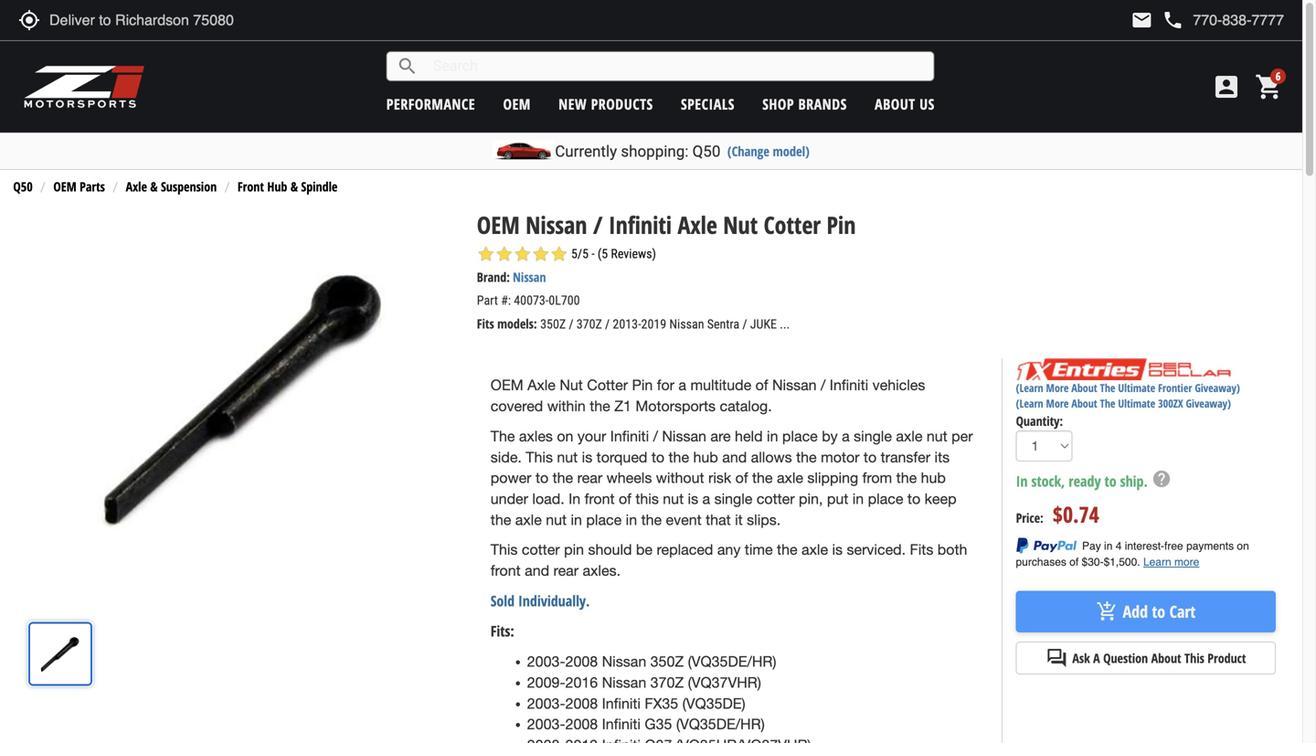 Task type: locate. For each thing, give the bounding box(es) containing it.
1 vertical spatial 350z
[[650, 653, 684, 670]]

cotter inside oem axle nut cotter pin for a multitude of nissan / infiniti vehicles covered within the z1 motorsports catalog.
[[587, 377, 628, 394]]

2 vertical spatial a
[[702, 490, 710, 507]]

to up load.
[[536, 469, 549, 486]]

in left stock,
[[1016, 471, 1028, 491]]

1 horizontal spatial cotter
[[757, 490, 795, 507]]

to left keep
[[907, 490, 920, 507]]

0 horizontal spatial q50
[[13, 178, 33, 195]]

pin
[[827, 208, 856, 241], [632, 377, 653, 394]]

question
[[1103, 649, 1148, 667]]

account_box
[[1212, 72, 1241, 101]]

the up side.
[[491, 428, 515, 445]]

currently shopping: q50 (change model)
[[555, 142, 810, 160]]

0 horizontal spatial 370z
[[576, 317, 602, 332]]

oem nissan / infiniti axle nut cotter pin star star star star star 5/5 - (5 reviews) brand: nissan part #: 40073-0l700 fits models: 350z / 370z / 2013-2019 nissan sentra / juke ...
[[477, 208, 856, 332]]

axle up covered
[[527, 377, 556, 394]]

in stock, ready to ship. help
[[1016, 469, 1172, 491]]

specials
[[681, 94, 735, 114]]

in up pin
[[571, 511, 582, 528]]

1 vertical spatial 2008
[[565, 695, 598, 712]]

infiniti
[[609, 208, 672, 241], [830, 377, 868, 394], [610, 428, 649, 445], [602, 695, 641, 712], [602, 716, 641, 733]]

nissan
[[526, 208, 587, 241], [513, 268, 546, 286], [669, 317, 704, 332], [772, 377, 817, 394], [662, 428, 706, 445], [602, 653, 646, 670], [602, 674, 646, 691]]

new products link
[[559, 94, 653, 114]]

axle & suspension
[[126, 178, 217, 195]]

4 star from the left
[[532, 245, 550, 263]]

2 horizontal spatial a
[[842, 428, 850, 445]]

mail link
[[1131, 9, 1153, 31]]

and inside this cotter pin should be replaced any time the axle is serviced. fits both front and rear axles.
[[525, 562, 549, 579]]

1 horizontal spatial is
[[688, 490, 698, 507]]

is left serviced.
[[832, 541, 843, 558]]

product
[[1208, 649, 1246, 667]]

oem for axle
[[491, 377, 523, 394]]

1 vertical spatial (learn
[[1016, 396, 1043, 411]]

0 vertical spatial more
[[1046, 380, 1069, 395]]

2 vertical spatial 2003-
[[527, 716, 565, 733]]

1 vertical spatial nut
[[560, 377, 583, 394]]

infiniti left vehicles
[[830, 377, 868, 394]]

front up sold
[[491, 562, 521, 579]]

oem inside oem nissan / infiniti axle nut cotter pin star star star star star 5/5 - (5 reviews) brand: nissan part #: 40073-0l700 fits models: 350z / 370z / 2013-2019 nissan sentra / juke ...
[[477, 208, 520, 241]]

rear
[[577, 469, 602, 486], [553, 562, 579, 579]]

a up that
[[702, 490, 710, 507]]

the up load.
[[553, 469, 573, 486]]

giveaway)
[[1195, 380, 1240, 395], [1186, 396, 1231, 411]]

my_location
[[18, 9, 40, 31]]

2 (learn from the top
[[1016, 396, 1043, 411]]

& right hub
[[290, 178, 298, 195]]

this down axles
[[526, 449, 553, 465]]

single
[[854, 428, 892, 445], [714, 490, 753, 507]]

0 horizontal spatial this
[[491, 541, 518, 558]]

ultimate down (learn more about the ultimate frontier giveaway) link
[[1118, 396, 1155, 411]]

slipping
[[807, 469, 858, 486]]

oem for nissan
[[477, 208, 520, 241]]

nissan inside the axles on your infiniti / nissan are held in place by a single axle nut per side. this nut is torqued to the hub and allows the motor to transfer its power to the rear wheels without risk of the axle slipping from the hub under load. in front of this nut is a single cotter pin, put in place to keep the axle nut in place in the event that it slips.
[[662, 428, 706, 445]]

cotter up z1
[[587, 377, 628, 394]]

1 horizontal spatial place
[[782, 428, 818, 445]]

rear down pin
[[553, 562, 579, 579]]

front down wheels
[[585, 490, 615, 507]]

giveaway) right frontier
[[1195, 380, 1240, 395]]

star
[[477, 245, 495, 263], [495, 245, 513, 263], [513, 245, 532, 263], [532, 245, 550, 263], [550, 245, 568, 263]]

0 vertical spatial is
[[582, 449, 592, 465]]

cotter left pin
[[522, 541, 560, 558]]

about down (learn more about the ultimate frontier giveaway) link
[[1071, 396, 1097, 411]]

in
[[767, 428, 778, 445], [852, 490, 864, 507], [571, 511, 582, 528], [626, 511, 637, 528]]

350z inside '2003-2008 nissan 350z (vq35de/hr) 2009-2016 nissan 370z (vq37vhr) 2003-2008 infiniti fx35 (vq35de) 2003-2008 infiniti g35 (vq35de/hr)'
[[650, 653, 684, 670]]

vehicles
[[872, 377, 925, 394]]

370z inside '2003-2008 nissan 350z (vq35de/hr) 2009-2016 nissan 370z (vq37vhr) 2003-2008 infiniti fx35 (vq35de) 2003-2008 infiniti g35 (vq35de/hr)'
[[650, 674, 684, 691]]

the
[[1100, 380, 1115, 395], [1100, 396, 1115, 411], [491, 428, 515, 445]]

infiniti inside the axles on your infiniti / nissan are held in place by a single axle nut per side. this nut is torqued to the hub and allows the motor to transfer its power to the rear wheels without risk of the axle slipping from the hub under load. in front of this nut is a single cotter pin, put in place to keep the axle nut in place in the event that it slips.
[[610, 428, 649, 445]]

from
[[862, 469, 892, 486]]

is up event
[[688, 490, 698, 507]]

Search search field
[[418, 52, 934, 80]]

of inside oem axle nut cotter pin for a multitude of nissan / infiniti vehicles covered within the z1 motorsports catalog.
[[755, 377, 768, 394]]

350z up the fx35
[[650, 653, 684, 670]]

axle right 'parts'
[[126, 178, 147, 195]]

place up the should
[[586, 511, 622, 528]]

0 horizontal spatial is
[[582, 449, 592, 465]]

put
[[827, 490, 848, 507]]

1 horizontal spatial axle
[[527, 377, 556, 394]]

question_answer ask a question about this product
[[1046, 647, 1246, 669]]

2 vertical spatial this
[[1184, 649, 1204, 667]]

rear inside the axles on your infiniti / nissan are held in place by a single axle nut per side. this nut is torqued to the hub and allows the motor to transfer its power to the rear wheels without risk of the axle slipping from the hub under load. in front of this nut is a single cotter pin, put in place to keep the axle nut in place in the event that it slips.
[[577, 469, 602, 486]]

0 horizontal spatial in
[[569, 490, 581, 507]]

0 vertical spatial 2008
[[565, 653, 598, 670]]

1 vertical spatial 370z
[[650, 674, 684, 691]]

nut
[[927, 428, 947, 445], [557, 449, 578, 465], [663, 490, 684, 507], [546, 511, 567, 528]]

1 vertical spatial single
[[714, 490, 753, 507]]

2003-2008 nissan 350z (vq35de/hr) 2009-2016 nissan 370z (vq37vhr) 2003-2008 infiniti fx35 (vq35de) 2003-2008 infiniti g35 (vq35de/hr)
[[527, 653, 776, 733]]

q50 left (change
[[692, 142, 721, 160]]

single up the transfer at the right bottom of page
[[854, 428, 892, 445]]

this left product at the bottom right of page
[[1184, 649, 1204, 667]]

in down this
[[626, 511, 637, 528]]

2 horizontal spatial of
[[755, 377, 768, 394]]

oem up brand:
[[477, 208, 520, 241]]

axle inside oem axle nut cotter pin for a multitude of nissan / infiniti vehicles covered within the z1 motorsports catalog.
[[527, 377, 556, 394]]

0 horizontal spatial fits
[[477, 315, 494, 332]]

oem
[[503, 94, 531, 114], [53, 178, 76, 195], [477, 208, 520, 241], [491, 377, 523, 394]]

2 horizontal spatial place
[[868, 490, 903, 507]]

1 star from the left
[[477, 245, 495, 263]]

shop
[[762, 94, 794, 114]]

0 vertical spatial cotter
[[764, 208, 821, 241]]

the inside oem axle nut cotter pin for a multitude of nissan / infiniti vehicles covered within the z1 motorsports catalog.
[[590, 398, 610, 415]]

cotter
[[757, 490, 795, 507], [522, 541, 560, 558]]

a right for
[[679, 377, 686, 394]]

replaced
[[657, 541, 713, 558]]

both
[[937, 541, 967, 558]]

performance
[[386, 94, 475, 114]]

1 vertical spatial (vq35de/hr)
[[676, 716, 765, 733]]

for
[[657, 377, 674, 394]]

to left ship.
[[1105, 471, 1116, 491]]

1 vertical spatial more
[[1046, 396, 1069, 411]]

infiniti inside oem nissan / infiniti axle nut cotter pin star star star star star 5/5 - (5 reviews) brand: nissan part #: 40073-0l700 fits models: 350z / 370z / 2013-2019 nissan sentra / juke ...
[[609, 208, 672, 241]]

model)
[[773, 142, 810, 160]]

axle up the transfer at the right bottom of page
[[896, 428, 923, 445]]

2013-
[[613, 317, 641, 332]]

axle down allows
[[777, 469, 803, 486]]

0 horizontal spatial a
[[679, 377, 686, 394]]

price:
[[1016, 509, 1044, 526]]

any
[[717, 541, 741, 558]]

rear inside this cotter pin should be replaced any time the axle is serviced. fits both front and rear axles.
[[553, 562, 579, 579]]

0 vertical spatial rear
[[577, 469, 602, 486]]

0 vertical spatial a
[[679, 377, 686, 394]]

2 ultimate from the top
[[1118, 396, 1155, 411]]

on
[[557, 428, 573, 445]]

/ up by
[[821, 377, 826, 394]]

to up without
[[651, 449, 664, 465]]

front inside this cotter pin should be replaced any time the axle is serviced. fits both front and rear axles.
[[491, 562, 521, 579]]

1 horizontal spatial pin
[[827, 208, 856, 241]]

0 vertical spatial pin
[[827, 208, 856, 241]]

#:
[[501, 293, 511, 308]]

infiniti inside oem axle nut cotter pin for a multitude of nissan / infiniti vehicles covered within the z1 motorsports catalog.
[[830, 377, 868, 394]]

3 star from the left
[[513, 245, 532, 263]]

to
[[651, 449, 664, 465], [864, 449, 877, 465], [536, 469, 549, 486], [1105, 471, 1116, 491], [907, 490, 920, 507], [1152, 600, 1165, 623]]

infiniti down shopping:
[[609, 208, 672, 241]]

a right by
[[842, 428, 850, 445]]

1 horizontal spatial of
[[735, 469, 748, 486]]

0 vertical spatial hub
[[693, 449, 718, 465]]

to up the "from"
[[864, 449, 877, 465]]

350z down the 0l700
[[540, 317, 566, 332]]

2 vertical spatial axle
[[527, 377, 556, 394]]

front hub & spindle link
[[238, 178, 338, 195]]

0 vertical spatial nut
[[723, 208, 758, 241]]

and up sold individually. at the bottom
[[525, 562, 549, 579]]

about right question
[[1151, 649, 1181, 667]]

0 vertical spatial front
[[585, 490, 615, 507]]

nissan down motorsports
[[662, 428, 706, 445]]

is
[[582, 449, 592, 465], [688, 490, 698, 507], [832, 541, 843, 558]]

2 vertical spatial 2008
[[565, 716, 598, 733]]

1 vertical spatial this
[[491, 541, 518, 558]]

1 vertical spatial front
[[491, 562, 521, 579]]

performance link
[[386, 94, 475, 114]]

cotter up slips.
[[757, 490, 795, 507]]

and down the are
[[722, 449, 747, 465]]

the up (learn more about the ultimate 300zx giveaway) link
[[1100, 380, 1115, 395]]

1 horizontal spatial front
[[585, 490, 615, 507]]

1 vertical spatial hub
[[921, 469, 946, 486]]

the
[[590, 398, 610, 415], [669, 449, 689, 465], [796, 449, 817, 465], [553, 469, 573, 486], [752, 469, 773, 486], [896, 469, 917, 486], [491, 511, 511, 528], [641, 511, 662, 528], [777, 541, 797, 558]]

2 horizontal spatial is
[[832, 541, 843, 558]]

370z down the 0l700
[[576, 317, 602, 332]]

0 horizontal spatial &
[[150, 178, 158, 195]]

in
[[1016, 471, 1028, 491], [569, 490, 581, 507]]

hub up keep
[[921, 469, 946, 486]]

oem inside oem axle nut cotter pin for a multitude of nissan / infiniti vehicles covered within the z1 motorsports catalog.
[[491, 377, 523, 394]]

1 horizontal spatial and
[[722, 449, 747, 465]]

fits inside this cotter pin should be replaced any time the axle is serviced. fits both front and rear axles.
[[910, 541, 933, 558]]

place down the "from"
[[868, 490, 903, 507]]

1 horizontal spatial this
[[526, 449, 553, 465]]

2 vertical spatial place
[[586, 511, 622, 528]]

new products
[[559, 94, 653, 114]]

the right the time on the right bottom of the page
[[777, 541, 797, 558]]

of up 'catalog.'
[[755, 377, 768, 394]]

1 horizontal spatial cotter
[[764, 208, 821, 241]]

1 horizontal spatial nut
[[723, 208, 758, 241]]

q50 left oem parts
[[13, 178, 33, 195]]

1 & from the left
[[150, 178, 158, 195]]

is inside this cotter pin should be replaced any time the axle is serviced. fits both front and rear axles.
[[832, 541, 843, 558]]

axle
[[126, 178, 147, 195], [678, 208, 717, 241], [527, 377, 556, 394]]

/ down the 0l700
[[569, 317, 574, 332]]

0 vertical spatial (learn
[[1016, 380, 1043, 395]]

ready
[[1069, 471, 1101, 491]]

0 vertical spatial and
[[722, 449, 747, 465]]

cotter down model)
[[764, 208, 821, 241]]

nissan up the fx35
[[602, 653, 646, 670]]

about
[[875, 94, 915, 114], [1071, 380, 1097, 395], [1071, 396, 1097, 411], [1151, 649, 1181, 667]]

1 horizontal spatial a
[[702, 490, 710, 507]]

about up (learn more about the ultimate 300zx giveaway) link
[[1071, 380, 1097, 395]]

and inside the axles on your infiniti / nissan are held in place by a single axle nut per side. this nut is torqued to the hub and allows the motor to transfer its power to the rear wheels without risk of the axle slipping from the hub under load. in front of this nut is a single cotter pin, put in place to keep the axle nut in place in the event that it slips.
[[722, 449, 747, 465]]

2 vertical spatial of
[[619, 490, 631, 507]]

/ down motorsports
[[653, 428, 658, 445]]

nissan right 2019
[[669, 317, 704, 332]]

infiniti up torqued
[[610, 428, 649, 445]]

(learn more about the ultimate frontier giveaway) (learn more about the ultimate 300zx giveaway)
[[1016, 380, 1240, 411]]

oem left 'parts'
[[53, 178, 76, 195]]

price: $0.74
[[1016, 499, 1099, 529]]

ultimate up (learn more about the ultimate 300zx giveaway) link
[[1118, 380, 1155, 395]]

its
[[935, 449, 950, 465]]

0 vertical spatial this
[[526, 449, 553, 465]]

(change
[[727, 142, 769, 160]]

0 vertical spatial single
[[854, 428, 892, 445]]

0 horizontal spatial 350z
[[540, 317, 566, 332]]

front inside the axles on your infiniti / nissan are held in place by a single axle nut per side. this nut is torqued to the hub and allows the motor to transfer its power to the rear wheels without risk of the axle slipping from the hub under load. in front of this nut is a single cotter pin, put in place to keep the axle nut in place in the event that it slips.
[[585, 490, 615, 507]]

2 2003- from the top
[[527, 695, 565, 712]]

hub up risk
[[693, 449, 718, 465]]

1 horizontal spatial fits
[[910, 541, 933, 558]]

question_answer
[[1046, 647, 1068, 669]]

370z inside oem nissan / infiniti axle nut cotter pin star star star star star 5/5 - (5 reviews) brand: nissan part #: 40073-0l700 fits models: 350z / 370z / 2013-2019 nissan sentra / juke ...
[[576, 317, 602, 332]]

0 horizontal spatial cotter
[[587, 377, 628, 394]]

0 vertical spatial fits
[[477, 315, 494, 332]]

your
[[578, 428, 606, 445]]

1 vertical spatial axle
[[678, 208, 717, 241]]

2008
[[565, 653, 598, 670], [565, 695, 598, 712], [565, 716, 598, 733]]

2003-
[[527, 653, 565, 670], [527, 695, 565, 712], [527, 716, 565, 733]]

0 vertical spatial of
[[755, 377, 768, 394]]

0 horizontal spatial nut
[[560, 377, 583, 394]]

1 vertical spatial cotter
[[522, 541, 560, 558]]

account_box link
[[1207, 72, 1246, 101]]

...
[[780, 317, 790, 332]]

0 horizontal spatial pin
[[632, 377, 653, 394]]

1 horizontal spatial &
[[290, 178, 298, 195]]

(vq35de/hr) down (vq35de)
[[676, 716, 765, 733]]

cart
[[1169, 600, 1196, 623]]

$0.74
[[1053, 499, 1099, 529]]

rear down torqued
[[577, 469, 602, 486]]

2 vertical spatial is
[[832, 541, 843, 558]]

300zx
[[1158, 396, 1183, 411]]

nissan down "..."
[[772, 377, 817, 394]]

of
[[755, 377, 768, 394], [735, 469, 748, 486], [619, 490, 631, 507]]

0 vertical spatial (vq35de/hr)
[[688, 653, 776, 670]]

1 vertical spatial cotter
[[587, 377, 628, 394]]

of right risk
[[735, 469, 748, 486]]

about us
[[875, 94, 935, 114]]

the axles on your infiniti / nissan are held in place by a single axle nut per side. this nut is torqued to the hub and allows the motor to transfer its power to the rear wheels without risk of the axle slipping from the hub under load. in front of this nut is a single cotter pin, put in place to keep the axle nut in place in the event that it slips.
[[491, 428, 973, 528]]

2 horizontal spatial axle
[[678, 208, 717, 241]]

single up it
[[714, 490, 753, 507]]

fits down part
[[477, 315, 494, 332]]

1 vertical spatial fits
[[910, 541, 933, 558]]

1 horizontal spatial 350z
[[650, 653, 684, 670]]

oem up covered
[[491, 377, 523, 394]]

(vq35de/hr) up the (vq37vhr)
[[688, 653, 776, 670]]

serviced.
[[847, 541, 906, 558]]

2 star from the left
[[495, 245, 513, 263]]

350z
[[540, 317, 566, 332], [650, 653, 684, 670]]

0 vertical spatial cotter
[[757, 490, 795, 507]]

0 horizontal spatial front
[[491, 562, 521, 579]]

1 vertical spatial ultimate
[[1118, 396, 1155, 411]]

be
[[636, 541, 653, 558]]

place left by
[[782, 428, 818, 445]]

0 vertical spatial ultimate
[[1118, 380, 1155, 395]]

frontier
[[1158, 380, 1192, 395]]

0 vertical spatial place
[[782, 428, 818, 445]]

q50 link
[[13, 178, 33, 195]]

front
[[238, 178, 264, 195]]

this up sold
[[491, 541, 518, 558]]

2 vertical spatial the
[[491, 428, 515, 445]]

(vq35de)
[[682, 695, 745, 712]]

0 vertical spatial 350z
[[540, 317, 566, 332]]

the left z1
[[590, 398, 610, 415]]

1 vertical spatial place
[[868, 490, 903, 507]]

/ inside oem axle nut cotter pin for a multitude of nissan / infiniti vehicles covered within the z1 motorsports catalog.
[[821, 377, 826, 394]]

0 vertical spatial axle
[[126, 178, 147, 195]]

motorsports
[[635, 398, 716, 415]]

1 vertical spatial 2003-
[[527, 695, 565, 712]]

370z up the fx35
[[650, 674, 684, 691]]

1 horizontal spatial 370z
[[650, 674, 684, 691]]

0 vertical spatial 370z
[[576, 317, 602, 332]]

infiniti left the fx35
[[602, 695, 641, 712]]

the down allows
[[752, 469, 773, 486]]

in right load.
[[569, 490, 581, 507]]

0 horizontal spatial cotter
[[522, 541, 560, 558]]

of down wheels
[[619, 490, 631, 507]]

2 horizontal spatial this
[[1184, 649, 1204, 667]]

& left suspension
[[150, 178, 158, 195]]

the inside the axles on your infiniti / nissan are held in place by a single axle nut per side. this nut is torqued to the hub and allows the motor to transfer its power to the rear wheels without risk of the axle slipping from the hub under load. in front of this nut is a single cotter pin, put in place to keep the axle nut in place in the event that it slips.
[[491, 428, 515, 445]]

cotter inside oem nissan / infiniti axle nut cotter pin star star star star star 5/5 - (5 reviews) brand: nissan part #: 40073-0l700 fits models: 350z / 370z / 2013-2019 nissan sentra / juke ...
[[764, 208, 821, 241]]

0 horizontal spatial axle
[[126, 178, 147, 195]]

about us link
[[875, 94, 935, 114]]

nut down (change
[[723, 208, 758, 241]]

about left us
[[875, 94, 915, 114]]

oem link
[[503, 94, 531, 114]]

0l700
[[549, 293, 580, 308]]

giveaway) down frontier
[[1186, 396, 1231, 411]]

1 vertical spatial pin
[[632, 377, 653, 394]]

in inside the axles on your infiniti / nissan are held in place by a single axle nut per side. this nut is torqued to the hub and allows the motor to transfer its power to the rear wheels without risk of the axle slipping from the hub under load. in front of this nut is a single cotter pin, put in place to keep the axle nut in place in the event that it slips.
[[569, 490, 581, 507]]

0 vertical spatial q50
[[692, 142, 721, 160]]

0 horizontal spatial place
[[586, 511, 622, 528]]

1 horizontal spatial in
[[1016, 471, 1028, 491]]

the down (learn more about the ultimate frontier giveaway) link
[[1100, 396, 1115, 411]]

nut down load.
[[546, 511, 567, 528]]



Task type: describe. For each thing, give the bounding box(es) containing it.
new
[[559, 94, 587, 114]]

without
[[656, 469, 704, 486]]

in up allows
[[767, 428, 778, 445]]

z1
[[614, 398, 631, 415]]

transfer
[[881, 449, 930, 465]]

power
[[491, 469, 531, 486]]

phone
[[1162, 9, 1184, 31]]

nissan up 5/5 -
[[526, 208, 587, 241]]

in inside in stock, ready to ship. help
[[1016, 471, 1028, 491]]

/ left 2013-
[[605, 317, 610, 332]]

1 more from the top
[[1046, 380, 1069, 395]]

350z inside oem nissan / infiniti axle nut cotter pin star star star star star 5/5 - (5 reviews) brand: nissan part #: 40073-0l700 fits models: 350z / 370z / 2013-2019 nissan sentra / juke ...
[[540, 317, 566, 332]]

0 vertical spatial giveaway)
[[1195, 380, 1240, 395]]

risk
[[708, 469, 731, 486]]

nut inside oem axle nut cotter pin for a multitude of nissan / infiniti vehicles covered within the z1 motorsports catalog.
[[560, 377, 583, 394]]

load.
[[532, 490, 565, 507]]

1 vertical spatial of
[[735, 469, 748, 486]]

search
[[396, 55, 418, 77]]

/ up 5/5 -
[[593, 208, 603, 241]]

multitude
[[690, 377, 751, 394]]

0 vertical spatial the
[[1100, 380, 1115, 395]]

covered
[[491, 398, 543, 415]]

motor
[[821, 449, 860, 465]]

/ inside the axles on your infiniti / nissan are held in place by a single axle nut per side. this nut is torqued to the hub and allows the motor to transfer its power to the rear wheels without risk of the axle slipping from the hub under load. in front of this nut is a single cotter pin, put in place to keep the axle nut in place in the event that it slips.
[[653, 428, 658, 445]]

1 horizontal spatial hub
[[921, 469, 946, 486]]

5/5 -
[[571, 246, 595, 261]]

axle inside oem nissan / infiniti axle nut cotter pin star star star star star 5/5 - (5 reviews) brand: nissan part #: 40073-0l700 fits models: 350z / 370z / 2013-2019 nissan sentra / juke ...
[[678, 208, 717, 241]]

2009-
[[527, 674, 565, 691]]

1 vertical spatial a
[[842, 428, 850, 445]]

stock,
[[1031, 471, 1065, 491]]

oem left new
[[503, 94, 531, 114]]

spindle
[[301, 178, 338, 195]]

are
[[710, 428, 731, 445]]

3 2003- from the top
[[527, 716, 565, 733]]

to right add
[[1152, 600, 1165, 623]]

1 2008 from the top
[[565, 653, 598, 670]]

(learn more about the ultimate frontier giveaway) link
[[1016, 380, 1240, 395]]

1 horizontal spatial q50
[[692, 142, 721, 160]]

mail
[[1131, 9, 1153, 31]]

nissan up 40073-
[[513, 268, 546, 286]]

0 horizontal spatial single
[[714, 490, 753, 507]]

1 (learn from the top
[[1016, 380, 1043, 395]]

by
[[822, 428, 838, 445]]

held
[[735, 428, 763, 445]]

z1 motorsports logo image
[[23, 64, 146, 110]]

axle down under on the bottom left
[[515, 511, 542, 528]]

the down the transfer at the right bottom of page
[[896, 469, 917, 486]]

0 horizontal spatial hub
[[693, 449, 718, 465]]

the up slipping
[[796, 449, 817, 465]]

2 2008 from the top
[[565, 695, 598, 712]]

the down under on the bottom left
[[491, 511, 511, 528]]

front hub & spindle
[[238, 178, 338, 195]]

shopping_cart
[[1255, 72, 1284, 101]]

cotter inside this cotter pin should be replaced any time the axle is serviced. fits both front and rear axles.
[[522, 541, 560, 558]]

torqued
[[596, 449, 647, 465]]

this inside the axles on your infiniti / nissan are held in place by a single axle nut per side. this nut is torqued to the hub and allows the motor to transfer its power to the rear wheels without risk of the axle slipping from the hub under load. in front of this nut is a single cotter pin, put in place to keep the axle nut in place in the event that it slips.
[[526, 449, 553, 465]]

time
[[745, 541, 773, 558]]

keep
[[925, 490, 956, 507]]

1 horizontal spatial single
[[854, 428, 892, 445]]

this cotter pin should be replaced any time the axle is serviced. fits both front and rear axles.
[[491, 541, 967, 579]]

within
[[547, 398, 586, 415]]

nissan inside oem axle nut cotter pin for a multitude of nissan / infiniti vehicles covered within the z1 motorsports catalog.
[[772, 377, 817, 394]]

oem parts
[[53, 178, 105, 195]]

nissan right '2016'
[[602, 674, 646, 691]]

specials link
[[681, 94, 735, 114]]

brand:
[[477, 268, 510, 286]]

1 vertical spatial giveaway)
[[1186, 396, 1231, 411]]

a
[[1093, 649, 1100, 667]]

models:
[[497, 315, 537, 332]]

(learn more about the ultimate 300zx giveaway) link
[[1016, 396, 1231, 411]]

nissan link
[[513, 268, 546, 286]]

allows
[[751, 449, 792, 465]]

oem parts link
[[53, 178, 105, 195]]

1 2003- from the top
[[527, 653, 565, 670]]

pin,
[[799, 490, 823, 507]]

fits inside oem nissan / infiniti axle nut cotter pin star star star star star 5/5 - (5 reviews) brand: nissan part #: 40073-0l700 fits models: 350z / 370z / 2013-2019 nissan sentra / juke ...
[[477, 315, 494, 332]]

quantity:
[[1016, 412, 1063, 429]]

pin inside oem nissan / infiniti axle nut cotter pin star star star star star 5/5 - (5 reviews) brand: nissan part #: 40073-0l700 fits models: 350z / 370z / 2013-2019 nissan sentra / juke ...
[[827, 208, 856, 241]]

side.
[[491, 449, 522, 465]]

40073-
[[514, 293, 549, 308]]

/ left juke
[[742, 317, 747, 332]]

that
[[706, 511, 731, 528]]

nut inside oem nissan / infiniti axle nut cotter pin star star star star star 5/5 - (5 reviews) brand: nissan part #: 40073-0l700 fits models: 350z / 370z / 2013-2019 nissan sentra / juke ...
[[723, 208, 758, 241]]

(vq37vhr)
[[688, 674, 761, 691]]

infiniti left g35 on the bottom of the page
[[602, 716, 641, 733]]

sold individually.
[[491, 591, 590, 610]]

sold
[[491, 591, 515, 610]]

per
[[952, 428, 973, 445]]

wheels
[[606, 469, 652, 486]]

add
[[1123, 600, 1148, 623]]

the inside this cotter pin should be replaced any time the axle is serviced. fits both front and rear axles.
[[777, 541, 797, 558]]

0 horizontal spatial of
[[619, 490, 631, 507]]

in right put
[[852, 490, 864, 507]]

fx35
[[645, 695, 678, 712]]

part
[[477, 293, 498, 308]]

2019
[[641, 317, 666, 332]]

nut up its
[[927, 428, 947, 445]]

nut down without
[[663, 490, 684, 507]]

oem for parts
[[53, 178, 76, 195]]

ship.
[[1120, 471, 1148, 491]]

1 vertical spatial is
[[688, 490, 698, 507]]

the down this
[[641, 511, 662, 528]]

2 more from the top
[[1046, 396, 1069, 411]]

axles
[[519, 428, 553, 445]]

parts
[[80, 178, 105, 195]]

this
[[635, 490, 659, 507]]

2 & from the left
[[290, 178, 298, 195]]

this inside question_answer ask a question about this product
[[1184, 649, 1204, 667]]

add_shopping_cart add to cart
[[1096, 600, 1196, 623]]

(change model) link
[[727, 142, 810, 160]]

this inside this cotter pin should be replaced any time the axle is serviced. fits both front and rear axles.
[[491, 541, 518, 558]]

to inside in stock, ready to ship. help
[[1105, 471, 1116, 491]]

should
[[588, 541, 632, 558]]

the up without
[[669, 449, 689, 465]]

axle inside this cotter pin should be replaced any time the axle is serviced. fits both front and rear axles.
[[802, 541, 828, 558]]

nut down on
[[557, 449, 578, 465]]

currently
[[555, 142, 617, 160]]

products
[[591, 94, 653, 114]]

brands
[[798, 94, 847, 114]]

pin inside oem axle nut cotter pin for a multitude of nissan / infiniti vehicles covered within the z1 motorsports catalog.
[[632, 377, 653, 394]]

3 2008 from the top
[[565, 716, 598, 733]]

5 star from the left
[[550, 245, 568, 263]]

mail phone
[[1131, 9, 1184, 31]]

1 ultimate from the top
[[1118, 380, 1155, 395]]

1 vertical spatial q50
[[13, 178, 33, 195]]

fits:
[[491, 621, 514, 641]]

a inside oem axle nut cotter pin for a multitude of nissan / infiniti vehicles covered within the z1 motorsports catalog.
[[679, 377, 686, 394]]

1 vertical spatial the
[[1100, 396, 1115, 411]]

axles.
[[583, 562, 621, 579]]

shopping_cart link
[[1250, 72, 1284, 101]]

it
[[735, 511, 743, 528]]

cotter inside the axles on your infiniti / nissan are held in place by a single axle nut per side. this nut is torqued to the hub and allows the motor to transfer its power to the rear wheels without risk of the axle slipping from the hub under load. in front of this nut is a single cotter pin, put in place to keep the axle nut in place in the event that it slips.
[[757, 490, 795, 507]]

add_shopping_cart
[[1096, 601, 1118, 623]]

sentra
[[707, 317, 739, 332]]

about inside question_answer ask a question about this product
[[1151, 649, 1181, 667]]

catalog.
[[720, 398, 772, 415]]



Task type: vqa. For each thing, say whether or not it's contained in the screenshot.
Axle & Suspension
yes



